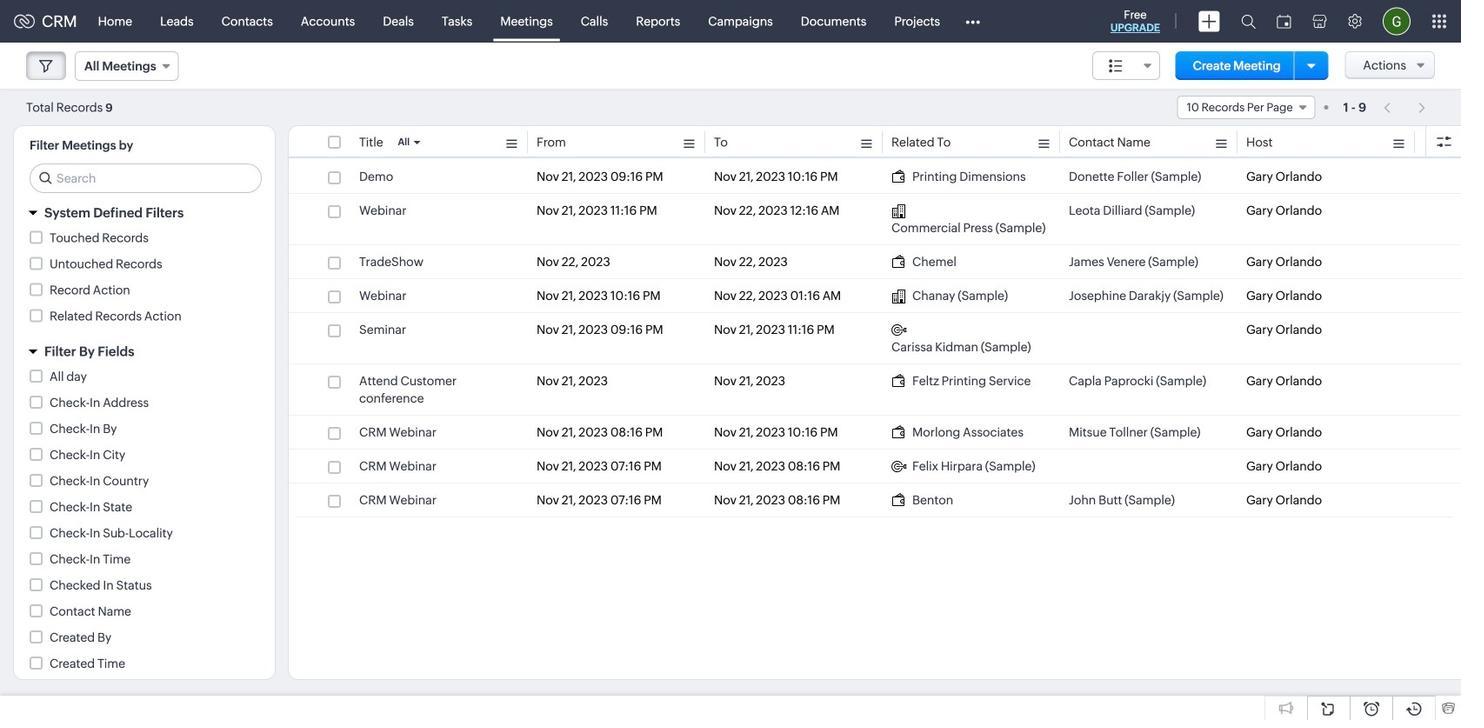 Task type: vqa. For each thing, say whether or not it's contained in the screenshot.
the "Upgrade" at top right
no



Task type: locate. For each thing, give the bounding box(es) containing it.
row group
[[289, 160, 1462, 518]]

create menu image
[[1199, 11, 1221, 32]]

None field
[[75, 51, 179, 81], [1093, 51, 1161, 80], [1178, 96, 1316, 119], [75, 51, 179, 81], [1178, 96, 1316, 119]]

Other Modules field
[[955, 7, 992, 35]]

logo image
[[14, 14, 35, 28]]

calendar image
[[1277, 14, 1292, 28]]

Search text field
[[30, 164, 261, 192]]

profile element
[[1373, 0, 1422, 42]]

size image
[[1109, 58, 1123, 74]]

navigation
[[1376, 95, 1436, 120]]

none field size
[[1093, 51, 1161, 80]]



Task type: describe. For each thing, give the bounding box(es) containing it.
profile image
[[1384, 7, 1411, 35]]

search element
[[1231, 0, 1267, 43]]

create menu element
[[1189, 0, 1231, 42]]

search image
[[1242, 14, 1256, 29]]



